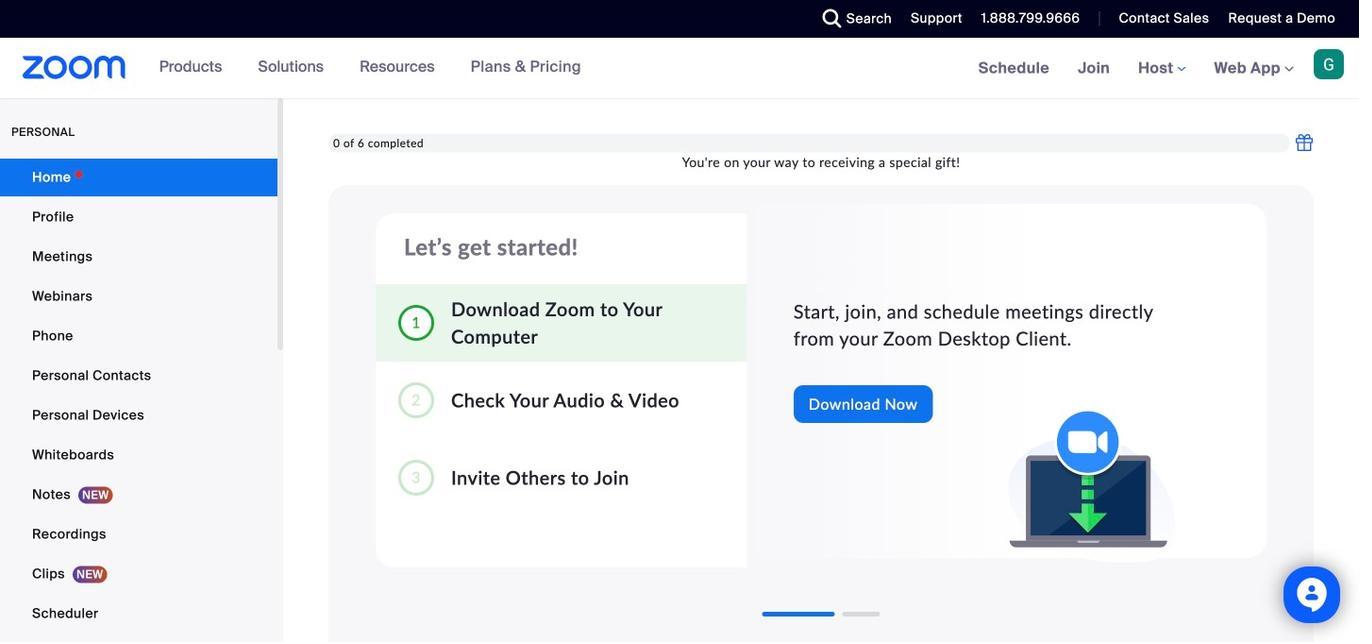 Task type: locate. For each thing, give the bounding box(es) containing it.
banner
[[0, 38, 1360, 100]]

profile picture image
[[1314, 49, 1344, 79]]

product information navigation
[[145, 38, 596, 98]]

zoom logo image
[[23, 56, 126, 79]]



Task type: vqa. For each thing, say whether or not it's contained in the screenshot.
Profile picture
yes



Task type: describe. For each thing, give the bounding box(es) containing it.
personal menu menu
[[0, 159, 278, 642]]

meetings navigation
[[965, 38, 1360, 100]]



